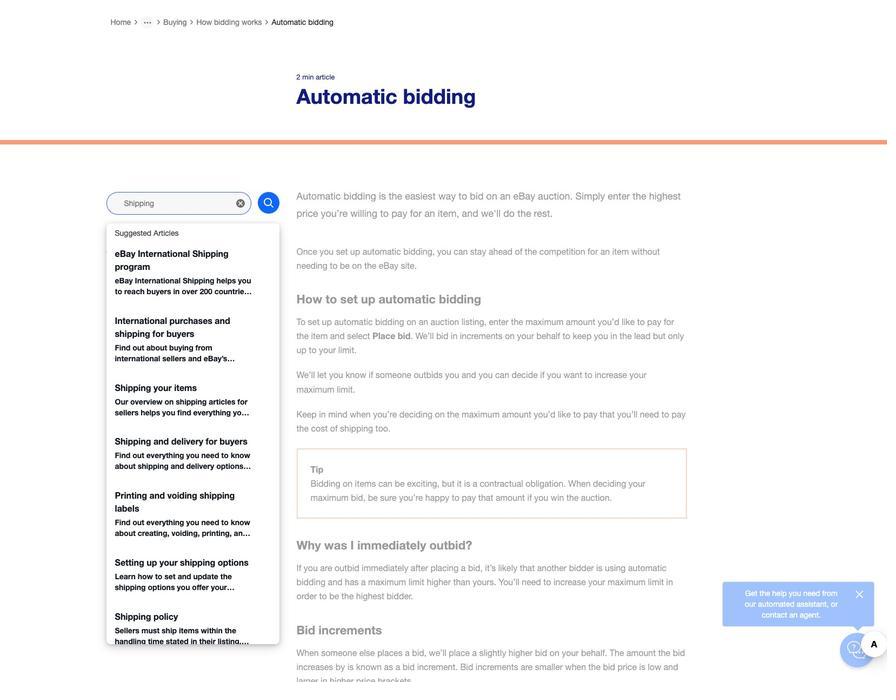 Task type: locate. For each thing, give the bounding box(es) containing it.
2 vertical spatial items
[[179, 626, 199, 635]]

was inside why was i immediately outbid? link
[[125, 250, 141, 259]]

be inside if you are outbid immediately after placing a bid, it's likely that another bidder is using automatic bidding and has a maximum limit higher than yours. you'll need to increase your maximum limit in order to be the highest bidder.
[[330, 592, 339, 601]]

1 horizontal spatial without
[[632, 247, 661, 256]]

0 horizontal spatial outbid?
[[197, 250, 226, 259]]

sellers down our
[[115, 408, 139, 417]]

international down articles on the top of the page
[[138, 248, 190, 259]]

0 vertical spatial higher
[[509, 648, 533, 658]]

set right to
[[308, 317, 320, 327]]

auction
[[431, 317, 460, 327]]

1 horizontal spatial like
[[622, 317, 635, 327]]

your inside 'options you offer your buyers on ebay through our quick listing and advanced listing tools.'
[[211, 583, 227, 592]]

2 vertical spatial out
[[133, 518, 144, 527]]

need down the tracking
[[202, 451, 219, 460]]

0 vertical spatial of
[[515, 247, 523, 256]]

out inside find out everything you need to know about
[[133, 451, 144, 460]]

on inside 'automatic bidding is the easiest way to bid on an ebay auction. simply enter the highest price you're willing to pay for an item, and we'll do the rest.'
[[487, 191, 498, 202]]

we'll right the .
[[416, 331, 434, 341]]

on inside the to set up automatic bidding on an auction listing, enter the maximum amount you'd like to pay for the item and select
[[407, 317, 417, 327]]

about
[[147, 343, 167, 352], [166, 419, 187, 428], [115, 462, 136, 471], [115, 529, 136, 538]]

1 horizontal spatial are
[[521, 662, 533, 672]]

0 horizontal spatial are
[[321, 563, 333, 573]]

was
[[125, 250, 141, 259], [325, 538, 348, 552]]

2 out from the top
[[133, 451, 144, 460]]

find inside find out everything you need to know about
[[115, 451, 131, 460]]

1 vertical spatial from
[[823, 589, 838, 598]]

min
[[303, 73, 314, 81]]

1 vertical spatial someone
[[322, 648, 357, 658]]

maximum
[[526, 317, 564, 327], [297, 384, 335, 394], [462, 409, 500, 419], [311, 493, 349, 503], [368, 578, 407, 587], [608, 578, 646, 587]]

like
[[622, 317, 635, 327], [558, 409, 571, 419]]

for up find out everything you need to know about
[[206, 436, 217, 447]]

bid down auction
[[437, 331, 449, 341]]

0 vertical spatial when
[[569, 479, 591, 489]]

0 vertical spatial from
[[196, 343, 212, 352]]

find inside international purchases and shipping for buyers find out about buying from international sellers and ebay's
[[115, 343, 131, 352]]

price down 'the'
[[618, 662, 637, 672]]

0 vertical spatial you'd
[[598, 317, 620, 327]]

the right "within"
[[225, 626, 236, 635]]

articles
[[154, 229, 179, 238]]

0 vertical spatial enter
[[608, 191, 631, 202]]

0 horizontal spatial listing,
[[218, 637, 242, 646]]

0 vertical spatial sellers
[[163, 354, 186, 363]]

international inside ebay international shipping program
[[138, 248, 190, 259]]

listing down the through
[[192, 604, 213, 613]]

you'd inside "keep in mind when you're deciding on the maximum amount you'd like to pay that you'll need to pay the cost of shipping too."
[[534, 409, 556, 419]]

buying
[[169, 343, 194, 352]]

1 vertical spatial price
[[618, 662, 637, 672]]

you left the want
[[548, 370, 562, 380]]

1 horizontal spatial highest
[[650, 191, 681, 202]]

1 horizontal spatial when
[[566, 662, 587, 672]]

shipping down learn
[[115, 583, 146, 592]]

when right 'mind'
[[350, 409, 371, 419]]

printing and voiding shipping labels
[[115, 490, 235, 514]]

2 vertical spatial price
[[357, 676, 376, 682]]

to inside articles for sellers helps you find everything you need to know about
[[135, 419, 142, 428]]

buyers inside helps you to reach buyers in over 200 countries without the need to manage overseas , customs, or returns.
[[147, 287, 171, 296]]

1 vertical spatial that
[[479, 493, 494, 503]]

everything down articles
[[193, 408, 231, 417]]

auction. inside tip bidding on items can be exciting, but it is a contractual obligation. when deciding your maximum bid, be sure you're happy to pay that amount if you win the auction.
[[582, 493, 613, 503]]

set inside once you set up automatic bidding, you can stay ahead of the competition for an item without needing to be on the ebay site.
[[336, 247, 348, 256]]

international
[[138, 248, 190, 259], [135, 276, 181, 285], [115, 315, 167, 326]]

countries
[[215, 287, 249, 296]]

amount
[[567, 317, 596, 327], [503, 409, 532, 419], [496, 493, 526, 503], [627, 648, 657, 658]]

you right keep
[[595, 331, 609, 341]]

2
[[297, 73, 301, 81]]

0 vertical spatial out
[[133, 343, 144, 352]]

can left decide
[[496, 370, 510, 380]]

0 vertical spatial i
[[143, 250, 146, 259]]

ebay.
[[126, 472, 146, 482]]

limit. inside we'll let you know if someone outbids you and you can decide if you want to increase your maximum limit.
[[337, 384, 356, 394]]

options you offer your buyers on ebay through our quick listing and advanced listing tools.
[[115, 583, 237, 613]]

limit. inside . we'll bid in increments on your behalf to keep you in the lead but only up to your limit.
[[339, 345, 357, 355]]

deciding
[[400, 409, 433, 419], [594, 479, 627, 489]]

you'd
[[598, 317, 620, 327], [534, 409, 556, 419]]

1 vertical spatial why was i immediately outbid?
[[297, 538, 473, 552]]

to inside learn how to set and update the shipping
[[155, 572, 163, 581]]

0 vertical spatial was
[[125, 250, 141, 259]]

bidding and
[[297, 578, 343, 587]]

maximum inside tip bidding on items can be exciting, but it is a contractual obligation. when deciding your maximum bid, be sure you're happy to pay that amount if you win the auction.
[[311, 493, 349, 503]]

in inside "keep in mind when you're deciding on the maximum amount you'd like to pay that you'll need to pay the cost of shipping too."
[[319, 409, 326, 419]]

an inside the to set up automatic bidding on an auction listing, enter the maximum amount you'd like to pay for the item and select
[[419, 317, 429, 327]]

1 vertical spatial bid
[[297, 623, 316, 637]]

you inside helps you to reach buyers in over 200 countries without the need to manage overseas , customs, or returns.
[[238, 276, 251, 285]]

0 horizontal spatial our
[[203, 593, 215, 603]]

shipping inside ebay international shipping program
[[193, 248, 229, 259]]

buyers up buying
[[167, 328, 195, 339]]

can inside we'll let you know if someone outbids you and you can decide if you want to increase your maximum limit.
[[496, 370, 510, 380]]

1 vertical spatial when
[[297, 648, 319, 658]]

automatic
[[272, 18, 306, 27], [297, 84, 398, 108], [297, 191, 341, 202]]

be left sure
[[368, 493, 378, 503]]

2 vertical spatial automatic
[[297, 191, 341, 202]]

1 vertical spatial helps
[[141, 408, 160, 417]]

for
[[410, 208, 422, 219], [588, 247, 599, 256], [664, 317, 675, 327], [153, 328, 164, 339], [238, 397, 248, 406], [206, 436, 217, 447]]

1 horizontal spatial bid,
[[412, 648, 427, 658]]

know up printing,
[[231, 518, 251, 527]]

everything inside find out everything you need to know about creating, voiding, printing, and reprinting
[[147, 518, 184, 527]]

the inside get the help you need from our automated assistant, or contact an agent.
[[760, 589, 771, 598]]

the inside helps you to reach buyers in over 200 countries without the need to manage overseas , customs, or returns.
[[144, 298, 156, 307]]

1 vertical spatial listing,
[[218, 637, 242, 646]]

a right it
[[473, 479, 478, 489]]

international purchases and shipping for buyers find out about buying from international sellers and ebay's
[[115, 315, 230, 363]]

1 vertical spatial when
[[566, 662, 587, 672]]

checkout.
[[157, 658, 193, 667]]

want
[[564, 370, 583, 380]]

in down increases
[[321, 676, 328, 682]]

set left articles on the top of the page
[[136, 229, 148, 239]]

1 horizontal spatial i
[[351, 538, 354, 552]]

0 horizontal spatial when
[[297, 648, 319, 658]]

0 vertical spatial that
[[600, 409, 615, 419]]

international
[[115, 354, 160, 363]]

using
[[606, 563, 626, 573], [115, 647, 135, 657]]

be right needing on the top left of page
[[340, 261, 350, 270]]

listing, inside items within the handling time stated in their listing, using the
[[218, 637, 242, 646]]

1 horizontal spatial helps
[[217, 276, 236, 285]]

automatic bidding link
[[272, 18, 334, 27]]

at
[[148, 658, 155, 667]]

1 vertical spatial labels
[[115, 503, 139, 514]]

an right competition
[[601, 247, 611, 256]]

when inside "keep in mind when you're deciding on the maximum amount you'd like to pay that you'll need to pay the cost of shipping too."
[[350, 409, 371, 419]]

everything for delivery
[[147, 451, 184, 460]]

policy
[[154, 611, 178, 622]]

everything for voiding
[[147, 518, 184, 527]]

listing, up buyer
[[218, 637, 242, 646]]

buyers for for
[[220, 436, 248, 447]]

2 horizontal spatial that
[[600, 409, 615, 419]]

or inside get the help you need from our automated assistant, or contact an agent.
[[832, 600, 839, 609]]

ebay
[[514, 191, 536, 202], [115, 248, 136, 259], [379, 261, 399, 270], [115, 276, 133, 285], [153, 593, 171, 603]]

1 horizontal spatial you're
[[373, 409, 397, 419]]

listing,
[[462, 317, 487, 327], [218, 637, 242, 646]]

enter right simply
[[608, 191, 631, 202]]

international for ebay international shipping
[[135, 276, 181, 285]]

increase inside we'll let you know if someone outbids you and you can decide if you want to increase your maximum limit.
[[595, 370, 628, 380]]

low and
[[648, 662, 679, 672]]

of right cost
[[330, 424, 338, 433]]

you inside find out everything you need to know about
[[186, 451, 199, 460]]

0 horizontal spatial without
[[115, 298, 142, 307]]

0 horizontal spatial using
[[115, 647, 135, 657]]

you inside find out everything you need to know about creating, voiding, printing, and reprinting
[[186, 518, 199, 527]]

0 horizontal spatial i
[[143, 250, 146, 259]]

1 horizontal spatial auction.
[[582, 493, 613, 503]]

ebay inside once you set up automatic bidding, you can stay ahead of the competition for an item without needing to be on the ebay site.
[[379, 261, 399, 270]]

bidding inside 2 min article automatic bidding
[[403, 84, 476, 108]]

let
[[318, 370, 327, 380]]

2 horizontal spatial bid,
[[469, 563, 483, 573]]

need inside find out everything you need to know about creating, voiding, printing, and reprinting
[[202, 518, 219, 527]]

the inside if you are outbid immediately after placing a bid, it's likely that another bidder is using automatic bidding and has a maximum limit higher than yours. you'll need to increase your maximum limit in order to be the highest bidder.
[[342, 592, 354, 601]]

know down rates,
[[231, 451, 251, 460]]

limit. down select
[[339, 345, 357, 355]]

1 vertical spatial automatic
[[297, 84, 398, 108]]

1 vertical spatial bid,
[[469, 563, 483, 573]]

you down obligation.
[[535, 493, 549, 503]]

is inside if you are outbid immediately after placing a bid, it's likely that another bidder is using automatic bidding and has a maximum limit higher than yours. you'll need to increase your maximum limit in order to be the highest bidder.
[[597, 563, 603, 573]]

out down items,
[[133, 451, 144, 460]]

0 horizontal spatial price
[[297, 208, 318, 219]]

1 horizontal spatial or
[[832, 600, 839, 609]]

and down the setting up your shipping options at the left bottom of page
[[178, 572, 191, 581]]

bid up we'll
[[470, 191, 484, 202]]

0 horizontal spatial bid increments
[[106, 270, 165, 280]]

1 vertical spatial how
[[106, 229, 124, 239]]

1 vertical spatial was
[[325, 538, 348, 552]]

i up outbid at the bottom left
[[351, 538, 354, 552]]

higher down 'by is'
[[330, 676, 354, 682]]

bid,
[[351, 493, 366, 503], [469, 563, 483, 573], [412, 648, 427, 658]]

returns.
[[195, 308, 223, 318]]

bid, inside the when someone else places a bid, we'll place a slightly higher bid on your behalf. the amount the bid increases by is known as a bid increment. bid increments are smaller when the bid price is low and larger in higher price brackets.
[[412, 648, 427, 658]]

when
[[569, 479, 591, 489], [297, 648, 319, 658]]

pay inside the to set up automatic bidding on an auction listing, enter the maximum amount you'd like to pay for the item and select
[[648, 317, 662, 327]]

ebay international shipping program
[[115, 248, 229, 272]]

1 vertical spatial everything
[[147, 451, 184, 460]]

ebay up program
[[115, 248, 136, 259]]

1 horizontal spatial item
[[613, 247, 630, 256]]

get the help you need from our automated assistant, or contact an agent. tooltip
[[741, 588, 844, 621]]

about inside find out everything you need to know about creating, voiding, printing, and reprinting
[[115, 529, 136, 538]]

you'd inside the to set up automatic bidding on an auction listing, enter the maximum amount you'd like to pay for the item and select
[[598, 317, 620, 327]]

home
[[111, 18, 131, 27]]

article
[[316, 73, 335, 81]]

shipping for policy
[[115, 611, 151, 622]]

1 horizontal spatial our
[[746, 600, 757, 609]]

out inside find out everything you need to know about creating, voiding, printing, and reprinting
[[133, 518, 144, 527]]

someone
[[376, 370, 412, 380], [322, 648, 357, 658]]

0 horizontal spatial enter
[[489, 317, 509, 327]]

voiding
[[167, 490, 197, 501]]

2 find from the top
[[115, 451, 131, 460]]

increase down bidder
[[554, 578, 586, 587]]

on inside and delivery options on ebay.
[[115, 472, 124, 482]]

and left more.
[[139, 440, 153, 449]]

or
[[185, 308, 193, 318], [832, 600, 839, 609]]

buyers for reach
[[147, 287, 171, 296]]

maximum down the bidding
[[311, 493, 349, 503]]

ahead
[[489, 247, 513, 256]]

0 horizontal spatial was
[[125, 250, 141, 259]]

out for shipping
[[133, 451, 144, 460]]

items up find
[[174, 382, 197, 393]]

listing, for their
[[218, 637, 242, 646]]

1 listing from the left
[[115, 604, 137, 613]]

when right obligation.
[[569, 479, 591, 489]]

our inside 'options you offer your buyers on ebay through our quick listing and advanced listing tools.'
[[203, 593, 215, 603]]

shipping left more.
[[115, 436, 151, 447]]

bid
[[106, 270, 119, 280], [297, 623, 316, 637], [461, 662, 474, 672]]

smaller
[[536, 662, 563, 672]]

3 find from the top
[[115, 518, 131, 527]]

higher
[[509, 648, 533, 658], [330, 676, 354, 682]]

be
[[340, 261, 350, 270], [395, 479, 405, 489], [368, 493, 378, 503], [330, 592, 339, 601]]

2 horizontal spatial price
[[618, 662, 637, 672]]

pay inside 'automatic bidding is the easiest way to bid on an ebay auction. simply enter the highest price you're willing to pay for an item, and we'll do the rest.'
[[392, 208, 408, 219]]

the
[[389, 191, 403, 202], [633, 191, 647, 202], [518, 208, 532, 219], [525, 247, 538, 256], [365, 261, 377, 270], [144, 298, 156, 307], [512, 317, 524, 327], [297, 331, 309, 341], [620, 331, 632, 341], [448, 409, 460, 419], [297, 424, 309, 433], [567, 493, 579, 503], [221, 572, 232, 581], [760, 589, 771, 598], [342, 592, 354, 601], [225, 626, 236, 635], [137, 647, 148, 657], [211, 647, 223, 657], [659, 648, 671, 658], [589, 662, 601, 672]]

0 vertical spatial when
[[350, 409, 371, 419]]

the up ,
[[144, 298, 156, 307]]

helps up countries on the left top of page
[[217, 276, 236, 285]]

and inside 'automatic bidding is the easiest way to bid on an ebay auction. simply enter the highest price you're willing to pay for an item, and we'll do the rest.'
[[462, 208, 479, 219]]

buyers down rates,
[[220, 436, 248, 447]]

buyers inside 'options you offer your buyers on ebay through our quick listing and advanced listing tools.'
[[115, 593, 139, 603]]

1 out from the top
[[133, 343, 144, 352]]

enter up . we'll bid in increments on your behalf to keep you in the lead but only up to your limit.
[[489, 317, 509, 327]]

0 vertical spatial price
[[297, 208, 318, 219]]

0 vertical spatial international
[[138, 248, 190, 259]]

1 vertical spatial like
[[558, 409, 571, 419]]

automatic bidding main content
[[0, 11, 888, 682]]

0 vertical spatial bid,
[[351, 493, 366, 503]]

bidding,
[[404, 247, 435, 256]]

on up we'll
[[487, 191, 498, 202]]

you up rates,
[[233, 408, 246, 417]]

1 horizontal spatial why
[[297, 538, 321, 552]]

increase
[[595, 370, 628, 380], [554, 578, 586, 587]]

0 horizontal spatial how
[[106, 229, 124, 239]]

bid, left the it's at right bottom
[[469, 563, 483, 573]]

shipping for and
[[115, 436, 151, 447]]

up inside the to set up automatic bidding on an auction listing, enter the maximum amount you'd like to pay for the item and select
[[322, 317, 332, 327]]

need inside helps you to reach buyers in over 200 countries without the need to manage overseas , customs, or returns.
[[158, 298, 176, 307]]

sellers
[[163, 354, 186, 363], [115, 408, 139, 417]]

2 horizontal spatial can
[[496, 370, 510, 380]]

amount inside tip bidding on items can be exciting, but it is a contractual obligation. when deciding your maximum bid, be sure you're happy to pay that amount if you win the auction.
[[496, 493, 526, 503]]

and inside we'll let you know if someone outbids you and you can decide if you want to increase your maximum limit.
[[462, 370, 477, 380]]

1 vertical spatial enter
[[489, 317, 509, 327]]

for inside the to set up automatic bidding on an auction listing, enter the maximum amount you'd like to pay for the item and select
[[664, 317, 675, 327]]

0 vertical spatial item
[[613, 247, 630, 256]]

2 vertical spatial immediately
[[362, 563, 409, 573]]

we'll inside we'll let you know if someone outbids you and you can decide if you want to increase your maximum limit.
[[297, 370, 315, 380]]

price inside 'automatic bidding is the easiest way to bid on an ebay auction. simply enter the highest price you're willing to pay for an item, and we'll do the rest.'
[[297, 208, 318, 219]]

highest inside 'automatic bidding is the easiest way to bid on an ebay auction. simply enter the highest price you're willing to pay for an item, and we'll do the rest.'
[[650, 191, 681, 202]]

without
[[632, 247, 661, 256], [115, 298, 142, 307]]

your inside rates, labels and packaging, tracking your items, and more.
[[228, 429, 244, 438]]

another
[[538, 563, 567, 573]]

need inside "keep in mind when you're deciding on the maximum amount you'd like to pay that you'll need to pay the cost of shipping too."
[[641, 409, 660, 419]]

you inside . we'll bid in increments on your behalf to keep you in the lead but only up to your limit.
[[595, 331, 609, 341]]

1 vertical spatial or
[[832, 600, 839, 609]]

is inside 'automatic bidding is the easiest way to bid on an ebay auction. simply enter the highest price you're willing to pay for an item, and we'll do the rest.'
[[379, 191, 386, 202]]

why up if
[[297, 538, 321, 552]]

when down behalf.
[[566, 662, 587, 672]]

helps inside articles for sellers helps you find everything you need to know about
[[141, 408, 160, 417]]

our inside get the help you need from our automated assistant, or contact an agent.
[[746, 600, 757, 609]]

increments up we'll let you know if someone outbids you and you can decide if you want to increase your maximum limit.
[[460, 331, 503, 341]]

our
[[115, 397, 128, 406]]

on right the bidding
[[343, 479, 353, 489]]

and inside the to set up automatic bidding on an auction listing, enter the maximum amount you'd like to pay for the item and select
[[330, 331, 345, 341]]

and left select
[[330, 331, 345, 341]]

in up service
[[191, 637, 197, 646]]

pay right happy
[[462, 493, 476, 503]]

know up packaging,
[[144, 419, 164, 428]]

need up items,
[[115, 419, 133, 428]]

a right as
[[396, 662, 401, 672]]

find up international
[[115, 343, 131, 352]]

1 labels from the top
[[115, 429, 136, 438]]

that inside if you are outbid immediately after placing a bid, it's likely that another bidder is using automatic bidding and has a maximum limit higher than yours. you'll need to increase your maximum limit in order to be the highest bidder.
[[520, 563, 535, 573]]

0 vertical spatial like
[[622, 317, 635, 327]]

in inside if you are outbid immediately after placing a bid, it's likely that another bidder is using automatic bidding and has a maximum limit higher than yours. you'll need to increase your maximum limit in order to be the highest bidder.
[[667, 578, 674, 587]]

you right if
[[304, 563, 318, 573]]

on up the 'smaller'
[[550, 648, 560, 658]]

1 find from the top
[[115, 343, 131, 352]]

bid increments up else
[[297, 623, 382, 637]]

how right buying
[[197, 18, 212, 27]]

you're left the willing
[[321, 208, 348, 219]]

need inside if you are outbid immediately after placing a bid, it's likely that another bidder is using automatic bidding and has a maximum limit higher than yours. you'll need to increase your maximum limit in order to be the highest bidder.
[[522, 578, 542, 587]]

we'll inside . we'll bid in increments on your behalf to keep you in the lead but only up to your limit.
[[416, 331, 434, 341]]

too.
[[376, 424, 391, 433]]

delivery up find out everything you need to know about
[[171, 436, 203, 447]]

immediately inside if you are outbid immediately after placing a bid, it's likely that another bidder is using automatic bidding and has a maximum limit higher than yours. you'll need to increase your maximum limit in order to be the highest bidder.
[[362, 563, 409, 573]]

helps inside helps you to reach buyers in over 200 countries without the need to manage overseas , customs, or returns.
[[217, 276, 236, 285]]

the right the "do"
[[518, 208, 532, 219]]

options down the tracking
[[217, 462, 244, 471]]

1 vertical spatial out
[[133, 451, 144, 460]]

about up ebay.
[[115, 462, 136, 471]]

increments
[[121, 270, 165, 280], [460, 331, 503, 341], [319, 623, 382, 637], [476, 662, 519, 672]]

out inside international purchases and shipping for buyers find out about buying from international sellers and ebay's
[[133, 343, 144, 352]]

1 horizontal spatial increase
[[595, 370, 628, 380]]

1 vertical spatial bid increments
[[297, 623, 382, 637]]

that down contractual on the right of page
[[479, 493, 494, 503]]

immediately
[[148, 250, 195, 259], [358, 538, 427, 552], [362, 563, 409, 573]]

how bidding works
[[197, 18, 262, 27]]

you're down exciting,
[[399, 493, 423, 503]]

know right 'let'
[[346, 370, 367, 380]]

price
[[297, 208, 318, 219], [618, 662, 637, 672], [357, 676, 376, 682]]

1 vertical spatial deciding
[[594, 479, 627, 489]]

1 horizontal spatial outbid?
[[430, 538, 473, 552]]

2 vertical spatial that
[[520, 563, 535, 573]]

outbids
[[414, 370, 443, 380]]

1 horizontal spatial why was i immediately outbid?
[[297, 538, 473, 552]]

how up program
[[106, 229, 124, 239]]

2 vertical spatial you're
[[399, 493, 423, 503]]

immediately up the bidder.
[[362, 563, 409, 573]]

your inside if you are outbid immediately after placing a bid, it's likely that another bidder is using automatic bidding and has a maximum limit higher than yours. you'll need to increase your maximum limit in order to be the highest bidder.
[[589, 578, 606, 587]]

0 vertical spatial helps
[[217, 276, 236, 285]]

simply
[[576, 191, 606, 202]]

1 horizontal spatial listing
[[192, 604, 213, 613]]

and left we'll
[[462, 208, 479, 219]]

set up select
[[341, 292, 358, 306]]

ebay up the "do"
[[514, 191, 536, 202]]

it
[[457, 479, 462, 489]]

0 horizontal spatial you're
[[321, 208, 348, 219]]

0 vertical spatial options
[[217, 462, 244, 471]]

maximum up behalf
[[526, 317, 564, 327]]

1 horizontal spatial sellers
[[163, 354, 186, 363]]

amount inside the when someone else places a bid, we'll place a slightly higher bid on your behalf. the amount the bid increases by is known as a bid increment. bid increments are smaller when the bid price is low and larger in higher price brackets.
[[627, 648, 657, 658]]

purchases
[[170, 315, 213, 326]]

set inside learn how to set and update the shipping
[[165, 572, 176, 581]]

everything inside articles for sellers helps you find everything you need to know about
[[193, 408, 231, 417]]

auction.
[[539, 191, 573, 202], [582, 493, 613, 503]]

0 vertical spatial you're
[[321, 208, 348, 219]]

on inside once you set up automatic bidding, you can stay ahead of the competition for an item without needing to be on the ebay site.
[[352, 261, 362, 270]]

0 vertical spatial deciding
[[400, 409, 433, 419]]

lead but
[[635, 331, 666, 341]]

in up cost
[[319, 409, 326, 419]]

0 horizontal spatial increase
[[554, 578, 586, 587]]

the right get
[[760, 589, 771, 598]]

outbid
[[335, 563, 360, 573]]

can
[[454, 247, 468, 256], [496, 370, 510, 380], [379, 479, 393, 489]]

Search eBay Help... text field
[[106, 192, 251, 215]]

sellers inside international purchases and shipping for buyers find out about buying from international sellers and ebay's
[[163, 354, 186, 363]]

why was i immediately outbid? link
[[106, 248, 279, 260]]

0 horizontal spatial sellers
[[115, 408, 139, 417]]

tip bidding on items can be exciting, but it is a contractual obligation. when deciding your maximum bid, be sure you're happy to pay that amount if you win the auction.
[[311, 464, 646, 503]]

select
[[347, 331, 370, 341]]

like down the want
[[558, 409, 571, 419]]

shipping
[[193, 248, 229, 259], [183, 276, 215, 285], [115, 382, 151, 393], [115, 436, 151, 447], [115, 611, 151, 622]]

1 horizontal spatial that
[[520, 563, 535, 573]]

3 out from the top
[[133, 518, 144, 527]]

ebay international shipping
[[115, 276, 215, 285]]

increases
[[297, 662, 334, 672]]

up down the willing
[[351, 247, 360, 256]]

delivery
[[171, 436, 203, 447], [186, 462, 214, 471]]

up down to
[[297, 345, 307, 355]]

options inside 'options you offer your buyers on ebay through our quick listing and advanced listing tools.'
[[148, 583, 175, 592]]

1 horizontal spatial how
[[197, 18, 212, 27]]

deciding inside tip bidding on items can be exciting, but it is a contractual obligation. when deciding your maximum bid, be sure you're happy to pay that amount if you win the auction.
[[594, 479, 627, 489]]

labels.
[[183, 539, 208, 549]]

printing
[[115, 490, 147, 501]]

need right you'll on the bottom
[[641, 409, 660, 419]]

amount down contractual on the right of page
[[496, 493, 526, 503]]

1 vertical spatial how to set up automatic bidding
[[297, 292, 482, 306]]

the left the lead but
[[620, 331, 632, 341]]

2 labels from the top
[[115, 503, 139, 514]]

how to set up automatic bidding up ebay international shipping program
[[106, 229, 232, 239]]

labels inside printing and voiding shipping labels
[[115, 503, 139, 514]]

like inside the to set up automatic bidding on an auction listing, enter the maximum amount you'd like to pay for the item and select
[[622, 317, 635, 327]]

and left packaging,
[[138, 429, 152, 438]]

to inside the to set up automatic bidding on an auction listing, enter the maximum amount you'd like to pay for the item and select
[[638, 317, 646, 327]]

i
[[143, 250, 146, 259], [351, 538, 354, 552]]



Task type: vqa. For each thing, say whether or not it's contained in the screenshot.
right Free shipping text box
no



Task type: describe. For each thing, give the bounding box(es) containing it.
0 vertical spatial delivery
[[171, 436, 203, 447]]

automatic down site.
[[379, 292, 436, 306]]

increments up else
[[319, 623, 382, 637]]

up inside . we'll bid in increments on your behalf to keep you in the lead but only up to your limit.
[[297, 345, 307, 355]]

slightly
[[480, 648, 507, 658]]

a inside tip bidding on items can be exciting, but it is a contractual obligation. when deciding your maximum bid, be sure you're happy to pay that amount if you win the auction.
[[473, 479, 478, 489]]

and down overseas
[[215, 315, 230, 326]]

learn
[[115, 572, 136, 581]]

in right keep
[[611, 331, 618, 341]]

rest.
[[534, 208, 553, 219]]

stay
[[471, 247, 487, 256]]

home link
[[111, 18, 131, 27]]

bid up brackets.
[[403, 662, 415, 672]]

limit higher
[[409, 578, 451, 587]]

but
[[442, 479, 455, 489]]

sellers must ship
[[115, 626, 177, 635]]

from inside get the help you need from our automated assistant, or contact an agent.
[[823, 589, 838, 598]]

1 horizontal spatial how to set up automatic bidding
[[297, 292, 482, 306]]

on down "shipping your items"
[[165, 397, 174, 406]]

as
[[385, 662, 394, 672]]

bid inside the when someone else places a bid, we'll place a slightly higher bid on your behalf. the amount the bid increases by is known as a bid increment. bid increments are smaller when the bid price is low and larger in higher price brackets.
[[461, 662, 474, 672]]

0 vertical spatial bid increments
[[106, 270, 165, 280]]

known
[[356, 662, 382, 672]]

need inside articles for sellers helps you find everything you need to know about
[[115, 419, 133, 428]]

an inside once you set up automatic bidding, you can stay ahead of the competition for an item without needing to be on the ebay site.
[[601, 247, 611, 256]]

bid down 'the'
[[604, 662, 616, 672]]

the down 'keep'
[[297, 424, 309, 433]]

pay inside tip bidding on items can be exciting, but it is a contractual obligation. when deciding your maximum bid, be sure you're happy to pay that amount if you win the auction.
[[462, 493, 476, 503]]

bid, inside tip bidding on items can be exciting, but it is a contractual obligation. when deciding your maximum bid, be sure you're happy to pay that amount if you win the auction.
[[351, 493, 366, 503]]

and up find out everything you need to know about
[[154, 436, 169, 447]]

about inside articles for sellers helps you find everything you need to know about
[[166, 419, 187, 428]]

using inside items within the handling time stated in their listing, using the
[[115, 647, 135, 657]]

packaging,
[[154, 429, 194, 438]]

keep
[[573, 331, 592, 341]]

or inside helps you to reach buyers in over 200 countries without the need to manage overseas , customs, or returns.
[[185, 308, 193, 318]]

bid up the 'smaller'
[[536, 648, 548, 658]]

for inside international purchases and shipping for buyers find out about buying from international sellers and ebay's
[[153, 328, 164, 339]]

automatic for automatic bidding
[[272, 18, 306, 27]]

selected
[[115, 658, 146, 667]]

must
[[142, 626, 160, 635]]

up up select
[[361, 292, 376, 306]]

to set up automatic bidding on an auction listing, enter the maximum amount you'd like to pay for the item and select
[[297, 317, 675, 341]]

and down buying
[[188, 354, 202, 363]]

bidder
[[570, 563, 594, 573]]

the left 'easiest'
[[389, 191, 403, 202]]

larger
[[297, 676, 319, 682]]

items inside items within the handling time stated in their listing, using the
[[179, 626, 199, 635]]

auction. inside 'automatic bidding is the easiest way to bid on an ebay auction. simply enter the highest price you're willing to pay for an item, and we'll do the rest.'
[[539, 191, 573, 202]]

someone inside we'll let you know if someone outbids you and you can decide if you want to increase your maximum limit.
[[376, 370, 412, 380]]

maximum inside the to set up automatic bidding on an auction listing, enter the maximum amount you'd like to pay for the item and select
[[526, 317, 564, 327]]

printing,
[[202, 529, 232, 538]]

1 vertical spatial why
[[297, 538, 321, 552]]

brackets.
[[378, 676, 414, 682]]

from inside international purchases and shipping for buyers find out about buying from international sellers and ebay's
[[196, 343, 212, 352]]

the down to
[[297, 331, 309, 341]]

in inside items within the handling time stated in their listing, using the
[[191, 637, 197, 646]]

else
[[360, 648, 375, 658]]

articles
[[209, 397, 236, 406]]

happy
[[426, 493, 450, 503]]

for inside once you set up automatic bidding, you can stay ahead of the competition for an item without needing to be on the ebay site.
[[588, 247, 599, 256]]

for inside articles for sellers helps you find everything you need to know about
[[238, 397, 248, 406]]

if
[[297, 563, 302, 573]]

a right "places"
[[405, 648, 410, 658]]

automatic up why was i immediately outbid? link on the left of the page
[[162, 229, 201, 239]]

the right simply
[[633, 191, 647, 202]]

offer
[[192, 583, 209, 592]]

you right once
[[320, 247, 334, 256]]

0 horizontal spatial if
[[369, 370, 374, 380]]

increments up reach on the left of page
[[121, 270, 165, 280]]

maximum inside "keep in mind when you're deciding on the maximum amount you'd like to pay that you'll need to pay the cost of shipping too."
[[462, 409, 500, 419]]

maximum left limit
[[608, 578, 646, 587]]

suggested articles
[[115, 229, 179, 238]]

1 horizontal spatial higher
[[509, 648, 533, 658]]

quick
[[217, 593, 237, 603]]

1 vertical spatial immediately
[[358, 538, 427, 552]]

assistant,
[[797, 600, 830, 609]]

200
[[200, 287, 213, 296]]

automatic inside 2 min article automatic bidding
[[297, 84, 398, 108]]

automatic inside the to set up automatic bidding on an auction listing, enter the maximum amount you'd like to pay for the item and select
[[335, 317, 373, 327]]

handling
[[115, 637, 146, 646]]

0 vertical spatial bid
[[106, 270, 119, 280]]

maximum up the bidder.
[[368, 578, 407, 587]]

how bidding works link
[[197, 18, 262, 27]]

shipping policy
[[115, 611, 178, 622]]

listing, for auction
[[462, 317, 487, 327]]

0 horizontal spatial how to set up automatic bidding
[[106, 229, 232, 239]]

shipping up 200
[[183, 276, 215, 285]]

items inside tip bidding on items can be exciting, but it is a contractual obligation. when deciding your maximum bid, be sure you're happy to pay that amount if you win the auction.
[[355, 479, 376, 489]]

item inside the to set up automatic bidding on an auction listing, enter the maximum amount you'd like to pay for the item and select
[[311, 331, 328, 341]]

shipping for your
[[115, 382, 151, 393]]

of inside once you set up automatic bidding, you can stay ahead of the competition for an item without needing to be on the ebay site.
[[515, 247, 523, 256]]

shipping inside international purchases and shipping for buyers find out about buying from international sellers and ebay's
[[115, 328, 150, 339]]

automatic bidding is the easiest way to bid on an ebay auction. simply enter the highest price you're willing to pay for an item, and we'll do the rest.
[[297, 191, 681, 219]]

to inside find out everything you need to know about
[[221, 451, 229, 460]]

item,
[[438, 208, 460, 219]]

exciting,
[[407, 479, 440, 489]]

0 horizontal spatial why was i immediately outbid?
[[106, 250, 226, 259]]

site.
[[401, 261, 417, 270]]

shipping inside learn how to set and update the shipping
[[115, 583, 146, 592]]

up up ebay international shipping program
[[150, 229, 160, 239]]

behalf.
[[582, 648, 608, 658]]

it's
[[486, 563, 496, 573]]

for inside 'automatic bidding is the easiest way to bid on an ebay auction. simply enter the highest price you're willing to pay for an item, and we'll do the rest.'
[[410, 208, 422, 219]]

that inside tip bidding on items can be exciting, but it is a contractual obligation. when deciding your maximum bid, be sure you're happy to pay that amount if you win the auction.
[[479, 493, 494, 503]]

find
[[178, 408, 191, 417]]

you right the outbids
[[446, 370, 460, 380]]

we'll
[[429, 648, 447, 658]]

increase inside if you are outbid immediately after placing a bid, it's likely that another bidder is using automatic bidding and has a maximum limit higher than yours. you'll need to increase your maximum limit in order to be the highest bidder.
[[554, 578, 586, 587]]

your inside the when someone else places a bid, we'll place a slightly higher bid on your behalf. the amount the bid increases by is known as a bid increment. bid increments are smaller when the bid price is low and larger in higher price brackets.
[[562, 648, 579, 658]]

items,
[[115, 440, 137, 449]]

1 horizontal spatial price
[[357, 676, 376, 682]]

in down auction
[[451, 331, 458, 341]]

service
[[183, 647, 209, 657]]

their
[[199, 637, 216, 646]]

pay right you'll on the bottom
[[672, 409, 686, 419]]

in inside helps you to reach buyers in over 200 countries without the need to manage overseas , customs, or returns.
[[173, 287, 180, 296]]

and inside 'options you offer your buyers on ebay through our quick listing and advanced listing tools.'
[[139, 604, 152, 613]]

are inside the when someone else places a bid, we'll place a slightly higher bid on your behalf. the amount the bid increases by is known as a bid increment. bid increments are smaller when the bid price is low and larger in higher price brackets.
[[521, 662, 533, 672]]

find for shipping
[[115, 451, 131, 460]]

about inside international purchases and shipping for buyers find out about buying from international sellers and ebay's
[[147, 343, 167, 352]]

cost
[[311, 424, 328, 433]]

out for printing
[[133, 518, 144, 527]]

and inside printing and voiding shipping labels
[[150, 490, 165, 501]]

ebay up reach on the left of page
[[115, 276, 133, 285]]

automatic bidding
[[272, 18, 334, 27]]

place
[[373, 331, 396, 341]]

up up how
[[147, 557, 157, 568]]

2 min article automatic bidding
[[297, 73, 476, 108]]

a up than
[[462, 563, 466, 573]]

the inside learn how to set and update the shipping
[[221, 572, 232, 581]]

through
[[173, 593, 201, 603]]

,
[[146, 308, 148, 318]]

to inside we'll let you know if someone outbids you and you can decide if you want to increase your maximum limit.
[[585, 370, 593, 380]]

buyers inside international purchases and shipping for buyers find out about buying from international sellers and ebay's
[[167, 328, 195, 339]]

bid right place
[[398, 331, 411, 341]]

be up sure
[[395, 479, 405, 489]]

maximum inside we'll let you know if someone outbids you and you can decide if you want to increase your maximum limit.
[[297, 384, 335, 394]]

sellers inside articles for sellers helps you find everything you need to know about
[[115, 408, 139, 417]]

delivery inside and delivery options on ebay.
[[186, 462, 214, 471]]

ebay's
[[204, 354, 227, 363]]

international for ebay international shipping program
[[138, 248, 190, 259]]

our overview on shipping
[[115, 397, 207, 406]]

1 vertical spatial options
[[218, 557, 249, 568]]

a right has
[[361, 578, 366, 587]]

shipping up update
[[180, 557, 216, 568]]

we'll let you know if someone outbids you and you can decide if you want to increase your maximum limit.
[[297, 370, 647, 394]]

ebay inside 'options you offer your buyers on ebay through our quick listing and advanced listing tools.'
[[153, 593, 171, 603]]

you right 'let'
[[329, 370, 343, 380]]

behalf
[[537, 331, 561, 341]]

using inside if you are outbid immediately after placing a bid, it's likely that another bidder is using automatic bidding and has a maximum limit higher than yours. you'll need to increase your maximum limit in order to be the highest bidder.
[[606, 563, 626, 573]]

setting
[[115, 557, 144, 568]]

decide
[[512, 370, 538, 380]]

know inside find out everything you need to know about creating, voiding, printing, and reprinting
[[231, 518, 251, 527]]

1 horizontal spatial bid
[[297, 623, 316, 637]]

an left item,
[[425, 208, 436, 219]]

can inside once you set up automatic bidding, you can stay ahead of the competition for an item without needing to be on the ebay site.
[[454, 247, 468, 256]]

without inside helps you to reach buyers in over 200 countries without the need to manage overseas , customs, or returns.
[[115, 298, 142, 307]]

bidding inside the to set up automatic bidding on an auction listing, enter the maximum amount you'd like to pay for the item and select
[[376, 317, 405, 327]]

articles for sellers helps you find everything you need to know about
[[115, 397, 248, 428]]

and inside learn how to set and update the shipping
[[178, 572, 191, 581]]

you right bidding,
[[438, 247, 452, 256]]

the inside service the buyer selected at checkout.
[[211, 647, 223, 657]]

you're inside "keep in mind when you're deciding on the maximum amount you'd like to pay that you'll need to pay the cost of shipping too."
[[373, 409, 397, 419]]

to inside once you set up automatic bidding, you can stay ahead of the competition for an item without needing to be on the ebay site.
[[330, 261, 338, 270]]

how
[[138, 572, 153, 581]]

sure
[[381, 493, 397, 503]]

you down . we'll bid in increments on your behalf to keep you in the lead but only up to your limit.
[[479, 370, 493, 380]]

you inside if you are outbid immediately after placing a bid, it's likely that another bidder is using automatic bidding and has a maximum limit higher than yours. you'll need to increase your maximum limit in order to be the highest bidder.
[[304, 563, 318, 573]]

like inside "keep in mind when you're deciding on the maximum amount you'd like to pay that you'll need to pay the cost of shipping too."
[[558, 409, 571, 419]]

pay left you'll on the bottom
[[584, 409, 598, 419]]

international inside international purchases and shipping for buyers find out about buying from international sellers and ebay's
[[115, 315, 167, 326]]

know inside find out everything you need to know about
[[231, 451, 251, 460]]

contractual
[[480, 479, 524, 489]]

helps you to reach buyers in over 200 countries without the need to manage overseas , customs, or returns.
[[115, 276, 251, 318]]

bid inside 'automatic bidding is the easiest way to bid on an ebay auction. simply enter the highest price you're willing to pay for an item, and we'll do the rest.'
[[470, 191, 484, 202]]

reprinting
[[115, 539, 150, 549]]

1 vertical spatial i
[[351, 538, 354, 552]]

how for how to set up automatic bidding link on the left top of page
[[106, 229, 124, 239]]

way
[[439, 191, 456, 202]]

labels inside rates, labels and packaging, tracking your items, and more.
[[115, 429, 136, 438]]

shipping up find
[[176, 397, 207, 406]]

0 horizontal spatial why
[[106, 250, 123, 259]]

you inside 'options you offer your buyers on ebay through our quick listing and advanced listing tools.'
[[177, 583, 190, 592]]

0 horizontal spatial higher
[[330, 676, 354, 682]]

limit
[[649, 578, 665, 587]]

once
[[297, 247, 318, 256]]

ebay inside ebay international shipping program
[[115, 248, 136, 259]]

the up at
[[137, 647, 148, 657]]

on inside the when someone else places a bid, we'll place a slightly higher bid on your behalf. the amount the bid increases by is known as a bid increment. bid increments are smaller when the bid price is low and larger in higher price brackets.
[[550, 648, 560, 658]]

0 vertical spatial items
[[174, 382, 197, 393]]

the inside . we'll bid in increments on your behalf to keep you in the lead but only up to your limit.
[[620, 331, 632, 341]]

in inside the when someone else places a bid, we'll place a slightly higher bid on your behalf. the amount the bid increases by is known as a bid increment. bid increments are smaller when the bid price is low and larger in higher price brackets.
[[321, 676, 328, 682]]

how for how bidding works link
[[197, 18, 212, 27]]

2 vertical spatial how
[[297, 292, 323, 306]]

an up the "do"
[[500, 191, 511, 202]]

shipping up ebay.
[[138, 462, 169, 471]]

win
[[551, 493, 565, 503]]

automatic for automatic bidding is the easiest way to bid on an ebay auction. simply enter the highest price you're willing to pay for an item, and we'll do the rest.
[[297, 191, 341, 202]]

bidder.
[[387, 592, 414, 601]]

a right "place"
[[473, 648, 477, 658]]

likely
[[499, 563, 518, 573]]

the down we'll let you know if someone outbids you and you can decide if you want to increase your maximum limit.
[[448, 409, 460, 419]]

to
[[297, 317, 306, 327]]

placing
[[431, 563, 459, 573]]

increments inside the when someone else places a bid, we'll place a slightly higher bid on your behalf. the amount the bid increases by is known as a bid increment. bid increments are smaller when the bid price is low and larger in higher price brackets.
[[476, 662, 519, 672]]

the right ahead at the right top of the page
[[525, 247, 538, 256]]

outbid? inside why was i immediately outbid? link
[[197, 250, 226, 259]]

the up . we'll bid in increments on your behalf to keep you in the lead but only up to your limit.
[[512, 317, 524, 327]]

2 horizontal spatial if
[[541, 370, 545, 380]]

you down our overview on shipping
[[162, 408, 175, 417]]

order
[[297, 592, 317, 601]]

suggested
[[115, 229, 152, 238]]

keep
[[297, 409, 317, 419]]

set inside the to set up automatic bidding on an auction listing, enter the maximum amount you'd like to pay for the item and select
[[308, 317, 320, 327]]

obligation.
[[526, 479, 567, 489]]

increment.
[[418, 662, 458, 672]]

know inside articles for sellers helps you find everything you need to know about
[[144, 419, 164, 428]]

buyers for your
[[115, 593, 139, 603]]

2 listing from the left
[[192, 604, 213, 613]]

bidding inside 'automatic bidding is the easiest way to bid on an ebay auction. simply enter the highest price you're willing to pay for an item, and we'll do the rest.'
[[344, 191, 377, 202]]

1 vertical spatial outbid?
[[430, 538, 473, 552]]

service the buyer selected at checkout.
[[115, 647, 245, 667]]

be inside once you set up automatic bidding, you can stay ahead of the competition for an item without needing to be on the ebay site.
[[340, 261, 350, 270]]

that inside "keep in mind when you're deciding on the maximum amount you'd like to pay that you'll need to pay the cost of shipping too."
[[600, 409, 615, 419]]

find for printing
[[115, 518, 131, 527]]

bidding
[[311, 479, 341, 489]]

help
[[773, 589, 787, 598]]

advanced
[[154, 604, 189, 613]]

when inside the when someone else places a bid, we'll place a slightly higher bid on your behalf. the amount the bid increases by is known as a bid increment. bid increments are smaller when the bid price is low and larger in higher price brackets.
[[566, 662, 587, 672]]

how to set up automatic bidding link
[[106, 228, 279, 240]]

and inside and delivery options on ebay.
[[171, 462, 184, 471]]

the up low and
[[659, 648, 671, 658]]

1 horizontal spatial bid increments
[[297, 623, 382, 637]]

customs,
[[150, 308, 183, 318]]

the down behalf.
[[589, 662, 601, 672]]

bid up low and
[[674, 648, 686, 658]]

find out everything you need to know about creating, voiding, printing, and reprinting
[[115, 518, 251, 549]]

and inside find out everything you need to know about creating, voiding, printing, and reprinting
[[234, 529, 248, 538]]

. we'll bid in increments on your behalf to keep you in the lead but only up to your limit.
[[297, 331, 685, 355]]

get the help you need from our automated assistant, or contact an agent.
[[746, 589, 839, 620]]

1 horizontal spatial was
[[325, 538, 348, 552]]

the left site.
[[365, 261, 377, 270]]



